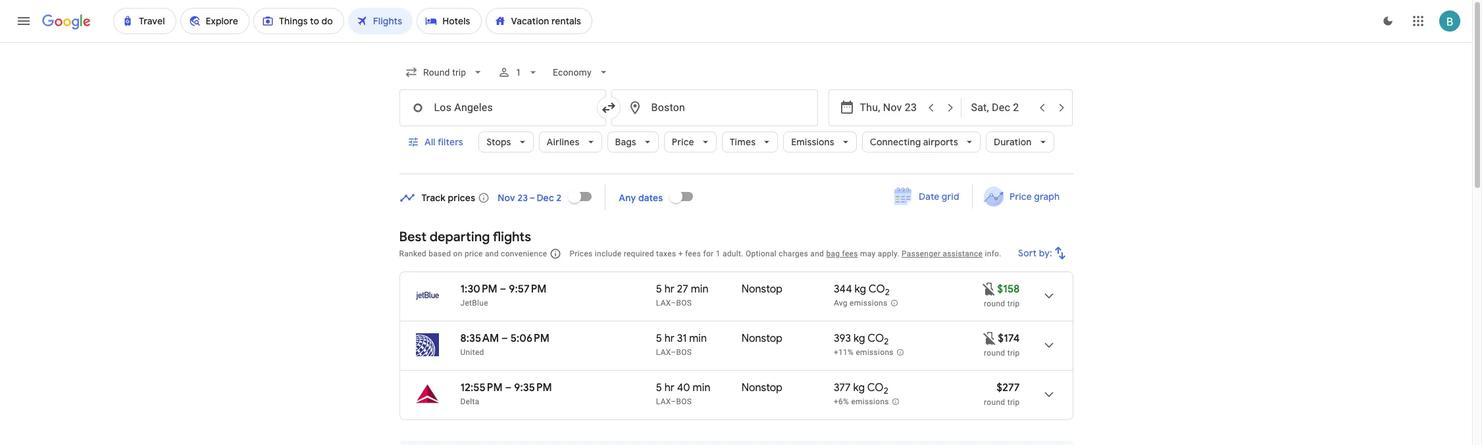 Task type: describe. For each thing, give the bounding box(es) containing it.
+11%
[[834, 348, 854, 358]]

bags button
[[607, 126, 659, 158]]

best departing flights
[[399, 229, 531, 246]]

nonstop flight. element for 5 hr 40 min
[[742, 382, 783, 397]]

min for 5 hr 40 min
[[693, 382, 711, 395]]

may
[[860, 250, 876, 259]]

price button
[[664, 126, 717, 158]]

– inside 1:30 pm – 9:57 pm jetblue
[[500, 283, 507, 296]]

1 button
[[492, 57, 545, 88]]

1:30 pm
[[461, 283, 498, 296]]

total duration 5 hr 40 min. element
[[656, 382, 742, 397]]

departing
[[430, 229, 490, 246]]

this price for this flight doesn't include overhead bin access. if you need a carry-on bag, use the bags filter to update prices. image
[[982, 281, 998, 297]]

– inside 5 hr 27 min lax – bos
[[671, 299, 676, 308]]

nonstop flight. element for 5 hr 31 min
[[742, 332, 783, 348]]

apply.
[[878, 250, 900, 259]]

bag
[[827, 250, 840, 259]]

stops button
[[479, 126, 534, 158]]

5 hr 40 min lax – bos
[[656, 382, 711, 407]]

12:55 pm – 9:35 pm delta
[[461, 382, 552, 407]]

+6% emissions
[[834, 398, 889, 407]]

flight details. leaves los angeles international airport at 1:30 pm on thursday, november 23 and arrives at boston logan international airport at 9:57 pm on thursday, november 23. image
[[1033, 280, 1065, 312]]

avg
[[834, 299, 848, 308]]

min for 5 hr 27 min
[[691, 283, 709, 296]]

this price for this flight doesn't include overhead bin access. if you need a carry-on bag, use the bags filter to update prices. image
[[983, 331, 998, 347]]

377 kg co 2
[[834, 382, 889, 397]]

round for $158
[[984, 300, 1006, 309]]

round trip for $158
[[984, 300, 1020, 309]]

– inside 5 hr 40 min lax – bos
[[671, 398, 676, 407]]

Arrival time: 5:06 PM. text field
[[511, 332, 550, 346]]

charges
[[779, 250, 809, 259]]

emissions
[[791, 136, 835, 148]]

based
[[429, 250, 451, 259]]

nonstop for 5 hr 40 min
[[742, 382, 783, 395]]

$174
[[998, 332, 1020, 346]]

include
[[595, 250, 622, 259]]

duration button
[[986, 126, 1054, 158]]

co for 377
[[867, 382, 884, 395]]

bags
[[615, 136, 637, 148]]

trip inside $277 round trip
[[1008, 398, 1020, 408]]

5 for 5 hr 27 min
[[656, 283, 662, 296]]

Departure time: 12:55 PM. text field
[[461, 382, 503, 395]]

+11% emissions
[[834, 348, 894, 358]]

Departure time: 8:35 AM. text field
[[461, 332, 499, 346]]

round inside $277 round trip
[[984, 398, 1006, 408]]

$277
[[997, 382, 1020, 395]]

find the best price region
[[399, 181, 1073, 219]]

377
[[834, 382, 851, 395]]

total duration 5 hr 27 min. element
[[656, 283, 742, 298]]

avg emissions
[[834, 299, 888, 308]]

assistance
[[943, 250, 983, 259]]

$277 round trip
[[984, 382, 1020, 408]]

flight details. leaves los angeles international airport at 12:55 pm on thursday, november 23 and arrives at boston logan international airport at 9:35 pm on thursday, november 23. image
[[1033, 379, 1065, 411]]

ranked based on price and convenience
[[399, 250, 547, 259]]

passenger
[[902, 250, 941, 259]]

27
[[677, 283, 689, 296]]

main menu image
[[16, 13, 32, 29]]

– inside 5 hr 31 min lax – bos
[[671, 348, 676, 357]]

emissions for 344
[[850, 299, 888, 308]]

airlines button
[[539, 126, 602, 158]]

5 hr 31 min lax – bos
[[656, 332, 707, 357]]

8:35 am
[[461, 332, 499, 346]]

2 for 5 hr 31 min
[[884, 337, 889, 348]]

31
[[677, 332, 687, 346]]

kg for 377
[[854, 382, 865, 395]]

hr for 31
[[665, 332, 675, 346]]

price for price
[[672, 136, 694, 148]]

airlines
[[547, 136, 580, 148]]

learn more about tracked prices image
[[478, 192, 490, 204]]

bag fees button
[[827, 250, 858, 259]]

hr for 40
[[665, 382, 675, 395]]

any
[[619, 192, 636, 204]]

12:55 pm
[[461, 382, 503, 395]]

Departure time: 1:30 PM. text field
[[461, 283, 498, 296]]

none search field containing all filters
[[399, 57, 1073, 174]]

airports
[[924, 136, 959, 148]]

loading results progress bar
[[0, 42, 1473, 45]]

change appearance image
[[1373, 5, 1404, 37]]

hr for 27
[[665, 283, 675, 296]]

price
[[465, 250, 483, 259]]

bos for 31
[[676, 348, 692, 357]]

filters
[[437, 136, 463, 148]]

optional
[[746, 250, 777, 259]]

40
[[677, 382, 690, 395]]

date grid
[[919, 191, 959, 203]]

ranked
[[399, 250, 427, 259]]

adult.
[[723, 250, 744, 259]]

convenience
[[501, 250, 547, 259]]

co for 344
[[869, 283, 885, 296]]

1 fees from the left
[[685, 250, 701, 259]]

track
[[422, 192, 446, 204]]

lax for 5 hr 31 min
[[656, 348, 671, 357]]

393
[[834, 332, 851, 346]]

Departure text field
[[860, 90, 921, 126]]

– inside 8:35 am – 5:06 pm united
[[502, 332, 508, 346]]

delta
[[461, 398, 480, 407]]

5 for 5 hr 31 min
[[656, 332, 662, 346]]

nonstop flight. element for 5 hr 27 min
[[742, 283, 783, 298]]

all filters button
[[399, 126, 473, 158]]

swap origin and destination. image
[[601, 100, 617, 116]]

2 for 5 hr 27 min
[[885, 287, 890, 298]]

leaves los angeles international airport at 8:35 am on thursday, november 23 and arrives at boston logan international airport at 5:06 pm on thursday, november 23. element
[[461, 332, 550, 346]]

nov
[[498, 192, 515, 204]]

date grid button
[[885, 185, 970, 209]]

kg for 393
[[854, 332, 866, 346]]

1 inside 1 popup button
[[516, 67, 521, 78]]

times button
[[722, 126, 778, 158]]

best
[[399, 229, 427, 246]]

174 US dollars text field
[[998, 332, 1020, 346]]

total duration 5 hr 31 min. element
[[656, 332, 742, 348]]

8:35 am – 5:06 pm united
[[461, 332, 550, 357]]

trip for $174
[[1008, 349, 1020, 358]]

co for 393
[[868, 332, 884, 346]]



Task type: vqa. For each thing, say whether or not it's contained in the screenshot.
 Things to do
no



Task type: locate. For each thing, give the bounding box(es) containing it.
2 for 5 hr 40 min
[[884, 386, 889, 397]]

prices
[[448, 192, 476, 204]]

1 vertical spatial price
[[1010, 191, 1032, 203]]

connecting airports
[[870, 136, 959, 148]]

1 vertical spatial emissions
[[856, 348, 894, 358]]

price left graph at the top right of page
[[1010, 191, 1032, 203]]

and right "price"
[[485, 250, 499, 259]]

1
[[516, 67, 521, 78], [716, 250, 721, 259]]

1 vertical spatial nonstop
[[742, 332, 783, 346]]

trip down $174
[[1008, 349, 1020, 358]]

emissions down the 377 kg co 2 on the bottom of the page
[[852, 398, 889, 407]]

fees
[[685, 250, 701, 259], [842, 250, 858, 259]]

prices
[[570, 250, 593, 259]]

1 vertical spatial round trip
[[984, 349, 1020, 358]]

393 kg co 2
[[834, 332, 889, 348]]

all
[[424, 136, 435, 148]]

connecting
[[870, 136, 921, 148]]

1 vertical spatial bos
[[676, 348, 692, 357]]

1 vertical spatial trip
[[1008, 349, 1020, 358]]

bos down 40
[[676, 398, 692, 407]]

emissions
[[850, 299, 888, 308], [856, 348, 894, 358], [852, 398, 889, 407]]

emissions down 344 kg co 2
[[850, 299, 888, 308]]

3 nonstop from the top
[[742, 382, 783, 395]]

0 vertical spatial kg
[[855, 283, 867, 296]]

2 vertical spatial round
[[984, 398, 1006, 408]]

3 nonstop flight. element from the top
[[742, 382, 783, 397]]

price graph button
[[976, 185, 1071, 209]]

2 and from the left
[[811, 250, 824, 259]]

price for price graph
[[1010, 191, 1032, 203]]

hr left 40
[[665, 382, 675, 395]]

2 up +11% emissions on the bottom right of page
[[884, 337, 889, 348]]

1 nonstop flight. element from the top
[[742, 283, 783, 298]]

2 vertical spatial bos
[[676, 398, 692, 407]]

2 inside find the best price region
[[557, 192, 562, 204]]

Arrival time: 9:35 PM. text field
[[514, 382, 552, 395]]

2 up avg emissions
[[885, 287, 890, 298]]

min right 27
[[691, 283, 709, 296]]

0 vertical spatial lax
[[656, 299, 671, 308]]

lax down total duration 5 hr 40 min. element
[[656, 398, 671, 407]]

2 bos from the top
[[676, 348, 692, 357]]

price graph
[[1010, 191, 1060, 203]]

2 nonstop flight. element from the top
[[742, 332, 783, 348]]

bos for 40
[[676, 398, 692, 407]]

2 vertical spatial kg
[[854, 382, 865, 395]]

– down total duration 5 hr 27 min. element
[[671, 299, 676, 308]]

0 horizontal spatial fees
[[685, 250, 701, 259]]

1 horizontal spatial and
[[811, 250, 824, 259]]

2 trip from the top
[[1008, 349, 1020, 358]]

lax for 5 hr 27 min
[[656, 299, 671, 308]]

hr inside 5 hr 31 min lax – bos
[[665, 332, 675, 346]]

3 trip from the top
[[1008, 398, 1020, 408]]

bos for 27
[[676, 299, 692, 308]]

price inside popup button
[[672, 136, 694, 148]]

1 and from the left
[[485, 250, 499, 259]]

min inside 5 hr 40 min lax – bos
[[693, 382, 711, 395]]

1 horizontal spatial fees
[[842, 250, 858, 259]]

2 vertical spatial co
[[867, 382, 884, 395]]

5 for 5 hr 40 min
[[656, 382, 662, 395]]

1 vertical spatial kg
[[854, 332, 866, 346]]

bos inside 5 hr 31 min lax – bos
[[676, 348, 692, 357]]

1 horizontal spatial 1
[[716, 250, 721, 259]]

bos down the 31
[[676, 348, 692, 357]]

1 vertical spatial co
[[868, 332, 884, 346]]

1 horizontal spatial price
[[1010, 191, 1032, 203]]

by:
[[1039, 248, 1052, 259]]

0 vertical spatial nonstop
[[742, 283, 783, 296]]

– inside 12:55 pm – 9:35 pm delta
[[505, 382, 512, 395]]

1 nonstop from the top
[[742, 283, 783, 296]]

emissions for 393
[[856, 348, 894, 358]]

flight details. leaves los angeles international airport at 8:35 am on thursday, november 23 and arrives at boston logan international airport at 5:06 pm on thursday, november 23. image
[[1033, 330, 1065, 361]]

2 up +6% emissions
[[884, 386, 889, 397]]

2 vertical spatial 5
[[656, 382, 662, 395]]

lax down total duration 5 hr 31 min. element at the bottom of the page
[[656, 348, 671, 357]]

0 vertical spatial min
[[691, 283, 709, 296]]

1 vertical spatial round
[[984, 349, 1006, 358]]

hr inside 5 hr 27 min lax – bos
[[665, 283, 675, 296]]

0 vertical spatial co
[[869, 283, 885, 296]]

+
[[679, 250, 683, 259]]

+6%
[[834, 398, 849, 407]]

1 bos from the top
[[676, 299, 692, 308]]

5 left 27
[[656, 283, 662, 296]]

2 inside "393 kg co 2"
[[884, 337, 889, 348]]

grid
[[942, 191, 959, 203]]

5
[[656, 283, 662, 296], [656, 332, 662, 346], [656, 382, 662, 395]]

kg for 344
[[855, 283, 867, 296]]

2 vertical spatial trip
[[1008, 398, 1020, 408]]

None search field
[[399, 57, 1073, 174]]

0 vertical spatial round trip
[[984, 300, 1020, 309]]

2 vertical spatial hr
[[665, 382, 675, 395]]

1 inside best departing flights main content
[[716, 250, 721, 259]]

hr inside 5 hr 40 min lax – bos
[[665, 382, 675, 395]]

– down total duration 5 hr 31 min. element at the bottom of the page
[[671, 348, 676, 357]]

0 vertical spatial 1
[[516, 67, 521, 78]]

emissions button
[[784, 126, 857, 158]]

5:06 pm
[[511, 332, 550, 346]]

None text field
[[611, 90, 818, 126]]

2 vertical spatial emissions
[[852, 398, 889, 407]]

2 fees from the left
[[842, 250, 858, 259]]

None text field
[[399, 90, 606, 126]]

3 round from the top
[[984, 398, 1006, 408]]

23 – dec
[[518, 192, 554, 204]]

bos down 27
[[676, 299, 692, 308]]

0 vertical spatial nonstop flight. element
[[742, 283, 783, 298]]

kg
[[855, 283, 867, 296], [854, 332, 866, 346], [854, 382, 865, 395]]

fees right +
[[685, 250, 701, 259]]

1 vertical spatial 1
[[716, 250, 721, 259]]

3 bos from the top
[[676, 398, 692, 407]]

min for 5 hr 31 min
[[689, 332, 707, 346]]

price
[[672, 136, 694, 148], [1010, 191, 1032, 203]]

min right 40
[[693, 382, 711, 395]]

277 US dollars text field
[[997, 382, 1020, 395]]

lax for 5 hr 40 min
[[656, 398, 671, 407]]

track prices
[[422, 192, 476, 204]]

required
[[624, 250, 654, 259]]

co up +11% emissions on the bottom right of page
[[868, 332, 884, 346]]

round trip
[[984, 300, 1020, 309], [984, 349, 1020, 358]]

5 inside 5 hr 31 min lax – bos
[[656, 332, 662, 346]]

emissions for 377
[[852, 398, 889, 407]]

any dates
[[619, 192, 663, 204]]

$158
[[998, 283, 1020, 296]]

taxes
[[656, 250, 676, 259]]

nonstop for 5 hr 31 min
[[742, 332, 783, 346]]

bos
[[676, 299, 692, 308], [676, 348, 692, 357], [676, 398, 692, 407]]

hr left 27
[[665, 283, 675, 296]]

price inside button
[[1010, 191, 1032, 203]]

trip down 158 us dollars text box
[[1008, 300, 1020, 309]]

1 hr from the top
[[665, 283, 675, 296]]

sort
[[1018, 248, 1037, 259]]

hr left the 31
[[665, 332, 675, 346]]

1 vertical spatial min
[[689, 332, 707, 346]]

nonstop flight. element
[[742, 283, 783, 298], [742, 332, 783, 348], [742, 382, 783, 397]]

and left bag
[[811, 250, 824, 259]]

round trip down $174
[[984, 349, 1020, 358]]

stops
[[487, 136, 511, 148]]

kg inside the 377 kg co 2
[[854, 382, 865, 395]]

round for $174
[[984, 349, 1006, 358]]

Return text field
[[971, 90, 1032, 126]]

– left 9:35 pm text box
[[505, 382, 512, 395]]

9:57 pm
[[509, 283, 547, 296]]

–
[[500, 283, 507, 296], [671, 299, 676, 308], [502, 332, 508, 346], [671, 348, 676, 357], [505, 382, 512, 395], [671, 398, 676, 407]]

2 inside the 377 kg co 2
[[884, 386, 889, 397]]

344 kg co 2
[[834, 283, 890, 298]]

flights
[[493, 229, 531, 246]]

lax inside 5 hr 40 min lax – bos
[[656, 398, 671, 407]]

trip for $158
[[1008, 300, 1020, 309]]

2
[[557, 192, 562, 204], [885, 287, 890, 298], [884, 337, 889, 348], [884, 386, 889, 397]]

fees right bag
[[842, 250, 858, 259]]

0 vertical spatial bos
[[676, 299, 692, 308]]

all filters
[[424, 136, 463, 148]]

0 vertical spatial hr
[[665, 283, 675, 296]]

prices include required taxes + fees for 1 adult. optional charges and bag fees may apply. passenger assistance
[[570, 250, 983, 259]]

for
[[703, 250, 714, 259]]

Arrival time: 9:57 PM. text field
[[509, 283, 547, 296]]

bos inside 5 hr 27 min lax – bos
[[676, 299, 692, 308]]

0 vertical spatial trip
[[1008, 300, 1020, 309]]

3 lax from the top
[[656, 398, 671, 407]]

round down this price for this flight doesn't include overhead bin access. if you need a carry-on bag, use the bags filter to update prices. image
[[984, 300, 1006, 309]]

9:35 pm
[[514, 382, 552, 395]]

– right the '8:35 am'
[[502, 332, 508, 346]]

0 horizontal spatial 1
[[516, 67, 521, 78]]

lax inside 5 hr 27 min lax – bos
[[656, 299, 671, 308]]

5 left 40
[[656, 382, 662, 395]]

2 nonstop from the top
[[742, 332, 783, 346]]

date
[[919, 191, 940, 203]]

None field
[[399, 61, 490, 84], [548, 61, 615, 84], [399, 61, 490, 84], [548, 61, 615, 84]]

round
[[984, 300, 1006, 309], [984, 349, 1006, 358], [984, 398, 1006, 408]]

passenger assistance button
[[902, 250, 983, 259]]

co inside the 377 kg co 2
[[867, 382, 884, 395]]

kg up avg emissions
[[855, 283, 867, 296]]

lax down total duration 5 hr 27 min. element
[[656, 299, 671, 308]]

1 round trip from the top
[[984, 300, 1020, 309]]

1 round from the top
[[984, 300, 1006, 309]]

bos inside 5 hr 40 min lax – bos
[[676, 398, 692, 407]]

5 inside 5 hr 27 min lax – bos
[[656, 283, 662, 296]]

1 vertical spatial hr
[[665, 332, 675, 346]]

– down total duration 5 hr 40 min. element
[[671, 398, 676, 407]]

co up avg emissions
[[869, 283, 885, 296]]

2 hr from the top
[[665, 332, 675, 346]]

158 US dollars text field
[[998, 283, 1020, 296]]

price right bags popup button
[[672, 136, 694, 148]]

and
[[485, 250, 499, 259], [811, 250, 824, 259]]

1 lax from the top
[[656, 299, 671, 308]]

min right the 31
[[689, 332, 707, 346]]

5 inside 5 hr 40 min lax – bos
[[656, 382, 662, 395]]

sort by: button
[[1013, 238, 1073, 269]]

2 right 23 – dec
[[557, 192, 562, 204]]

min inside 5 hr 27 min lax – bos
[[691, 283, 709, 296]]

1 trip from the top
[[1008, 300, 1020, 309]]

kg inside "393 kg co 2"
[[854, 332, 866, 346]]

round trip down 158 us dollars text box
[[984, 300, 1020, 309]]

emissions down "393 kg co 2"
[[856, 348, 894, 358]]

graph
[[1035, 191, 1060, 203]]

1 vertical spatial nonstop flight. element
[[742, 332, 783, 348]]

co up +6% emissions
[[867, 382, 884, 395]]

best departing flights main content
[[399, 181, 1073, 446]]

5 left the 31
[[656, 332, 662, 346]]

1 5 from the top
[[656, 283, 662, 296]]

nonstop for 5 hr 27 min
[[742, 283, 783, 296]]

min inside 5 hr 31 min lax – bos
[[689, 332, 707, 346]]

lax
[[656, 299, 671, 308], [656, 348, 671, 357], [656, 398, 671, 407]]

connecting airports button
[[862, 126, 981, 158]]

1:30 pm – 9:57 pm jetblue
[[461, 283, 547, 308]]

nov 23 – dec 2
[[498, 192, 562, 204]]

1 vertical spatial 5
[[656, 332, 662, 346]]

0 vertical spatial emissions
[[850, 299, 888, 308]]

duration
[[994, 136, 1032, 148]]

2 round trip from the top
[[984, 349, 1020, 358]]

leaves los angeles international airport at 12:55 pm on thursday, november 23 and arrives at boston logan international airport at 9:35 pm on thursday, november 23. element
[[461, 382, 552, 395]]

2 round from the top
[[984, 349, 1006, 358]]

round down the $277
[[984, 398, 1006, 408]]

kg up +11% emissions on the bottom right of page
[[854, 332, 866, 346]]

– right '1:30 pm'
[[500, 283, 507, 296]]

3 hr from the top
[[665, 382, 675, 395]]

min
[[691, 283, 709, 296], [689, 332, 707, 346], [693, 382, 711, 395]]

co
[[869, 283, 885, 296], [868, 332, 884, 346], [867, 382, 884, 395]]

1 vertical spatial lax
[[656, 348, 671, 357]]

jetblue
[[461, 299, 488, 308]]

kg inside 344 kg co 2
[[855, 283, 867, 296]]

lax inside 5 hr 31 min lax – bos
[[656, 348, 671, 357]]

0 vertical spatial 5
[[656, 283, 662, 296]]

co inside "393 kg co 2"
[[868, 332, 884, 346]]

trip down $277 text field
[[1008, 398, 1020, 408]]

trip
[[1008, 300, 1020, 309], [1008, 349, 1020, 358], [1008, 398, 1020, 408]]

2 lax from the top
[[656, 348, 671, 357]]

nonstop
[[742, 283, 783, 296], [742, 332, 783, 346], [742, 382, 783, 395]]

round down this price for this flight doesn't include overhead bin access. if you need a carry-on bag, use the bags filter to update prices. icon
[[984, 349, 1006, 358]]

kg up +6% emissions
[[854, 382, 865, 395]]

0 horizontal spatial and
[[485, 250, 499, 259]]

2 vertical spatial min
[[693, 382, 711, 395]]

0 horizontal spatial price
[[672, 136, 694, 148]]

times
[[730, 136, 756, 148]]

2 inside 344 kg co 2
[[885, 287, 890, 298]]

united
[[461, 348, 484, 357]]

3 5 from the top
[[656, 382, 662, 395]]

dates
[[639, 192, 663, 204]]

learn more about ranking image
[[550, 248, 562, 260]]

2 vertical spatial lax
[[656, 398, 671, 407]]

2 5 from the top
[[656, 332, 662, 346]]

5 hr 27 min lax – bos
[[656, 283, 709, 308]]

sort by:
[[1018, 248, 1052, 259]]

0 vertical spatial price
[[672, 136, 694, 148]]

2 vertical spatial nonstop
[[742, 382, 783, 395]]

2 vertical spatial nonstop flight. element
[[742, 382, 783, 397]]

on
[[453, 250, 463, 259]]

co inside 344 kg co 2
[[869, 283, 885, 296]]

leaves los angeles international airport at 1:30 pm on thursday, november 23 and arrives at boston logan international airport at 9:57 pm on thursday, november 23. element
[[461, 283, 547, 296]]

0 vertical spatial round
[[984, 300, 1006, 309]]

344
[[834, 283, 852, 296]]

round trip for $174
[[984, 349, 1020, 358]]



